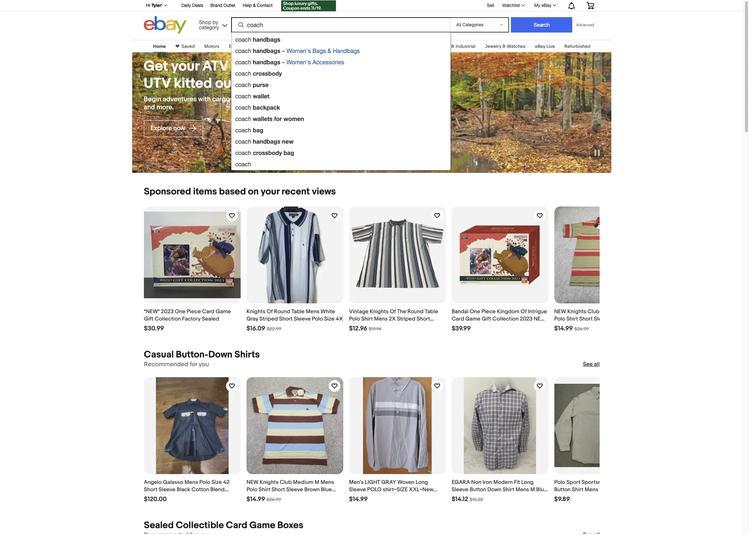 Task type: locate. For each thing, give the bounding box(es) containing it.
new for new knights club medium m mens polo shirt short sleeve brown blue striped
[[247, 479, 259, 486]]

l inside new knights club size large l mens polo shirt short sleeve green red striped
[[628, 308, 631, 315]]

women's for coach handbags – women's accessories
[[287, 59, 311, 65]]

0 vertical spatial $14.99 $24.99
[[555, 325, 590, 332]]

4 handbags from the top
[[253, 138, 281, 145]]

0 vertical spatial –
[[282, 48, 285, 54]]

round up previous price $22.99 text box at left
[[274, 308, 290, 315]]

game inside the bandai one piece kingdom of intrigue card game gift collection 2023 new in stock
[[466, 315, 481, 322]]

knights inside the new knights club medium m mens polo shirt short sleeve brown blue striped
[[260, 479, 279, 486]]

list box
[[231, 32, 451, 170]]

the
[[398, 308, 407, 315]]

ebay inside get your atv or utv kitted out main content
[[536, 44, 546, 49]]

your shopping cart image
[[587, 2, 595, 9]]

$30.99 text field
[[144, 325, 164, 333]]

$14.99 $24.99 for shirt
[[247, 496, 282, 503]]

1 vertical spatial previous price $24.99 text field
[[267, 497, 282, 503]]

medium
[[293, 479, 314, 486]]

0 horizontal spatial previous price $24.99 text field
[[267, 497, 282, 503]]

4 coach from the top
[[235, 70, 251, 77]]

round inside knights of round table mens white gray striped short sleeve polo size 4x $16.09 $22.99
[[274, 308, 290, 315]]

0 horizontal spatial l
[[600, 486, 603, 493]]

0 vertical spatial club
[[588, 308, 600, 315]]

1 horizontal spatial $24.99
[[575, 326, 590, 332]]

handbags up the coach crossbody
[[253, 58, 281, 65]]

knights for new knights club medium m mens polo shirt short sleeve brown blue striped
[[260, 479, 279, 486]]

& for contact
[[253, 3, 256, 8]]

mens inside polo sport sportsman long sleeve button shirt mens l light blue cotton $9.89
[[585, 486, 599, 493]]

1 vertical spatial sealed
[[144, 520, 174, 531]]

3 handbags from the top
[[253, 58, 281, 65]]

0 horizontal spatial new
[[247, 479, 259, 486]]

$120.00
[[144, 496, 167, 503]]

0 vertical spatial 2023
[[161, 308, 174, 315]]

– for coach handbags – women's bags & handbags
[[282, 48, 285, 54]]

knights up 90s
[[370, 308, 389, 315]]

0 horizontal spatial club
[[280, 479, 292, 486]]

0 horizontal spatial piece
[[187, 308, 201, 315]]

1 horizontal spatial new
[[534, 315, 546, 322]]

0 vertical spatial previous price $24.99 text field
[[575, 326, 590, 332]]

4x
[[336, 315, 343, 322]]

& inside help & contact link
[[253, 3, 256, 8]]

1 vertical spatial m
[[531, 486, 536, 493]]

women's up coach handbags – women's accessories at the top left of the page
[[287, 48, 311, 54]]

industrial
[[456, 44, 476, 49]]

one up factory
[[175, 308, 186, 315]]

1 handbags from the top
[[253, 36, 281, 43]]

previous price $24.99 text field up boxes
[[267, 497, 282, 503]]

get the coupon image
[[282, 0, 336, 11]]

table left white
[[292, 308, 305, 315]]

0 vertical spatial l
[[628, 308, 631, 315]]

daily
[[182, 3, 191, 8]]

of left intrigue
[[521, 308, 527, 315]]

short left 'brown'
[[272, 486, 285, 493]]

long up xxl~new
[[416, 479, 428, 486]]

red
[[630, 315, 640, 322]]

handbags up collectibles link
[[253, 36, 281, 43]]

white
[[321, 308, 335, 315]]

2 vertical spatial size
[[212, 479, 222, 486]]

sleeve inside men's light gray woven long sleeve polo shirt~size xxl~new w/tags
[[349, 486, 366, 493]]

backpack
[[253, 104, 280, 111]]

1 piece from the left
[[187, 308, 201, 315]]

size up blend
[[212, 479, 222, 486]]

home for home
[[153, 44, 166, 49]]

polo inside angelo galasso mens polo size 42 short sleeve black cotton blend button up shirt
[[200, 479, 211, 486]]

bandai
[[452, 308, 469, 315]]

watchlist
[[503, 3, 521, 8]]

banner
[[142, 0, 600, 170]]

1 horizontal spatial one
[[470, 308, 481, 315]]

women's
[[287, 48, 311, 54], [287, 59, 311, 65]]

club for sleeve
[[280, 479, 292, 486]]

xxl~new
[[410, 486, 434, 493]]

see all link
[[584, 361, 600, 368]]

club inside new knights club size large l mens polo shirt short sleeve green red striped
[[588, 308, 600, 315]]

home left bags
[[299, 44, 312, 49]]

9 coach from the top
[[235, 127, 251, 133]]

$24.99 for shirt
[[575, 326, 590, 332]]

0 vertical spatial game
[[216, 308, 231, 315]]

1 vertical spatial –
[[282, 59, 285, 65]]

1 vertical spatial club
[[280, 479, 292, 486]]

– down collectibles
[[282, 59, 285, 65]]

& right help
[[253, 3, 256, 8]]

12 coach from the top
[[235, 161, 251, 167]]

1 vertical spatial bag
[[284, 149, 294, 156]]

mens right 'medium'
[[321, 479, 335, 486]]

–
[[282, 48, 285, 54], [282, 59, 285, 65]]

1 women's from the top
[[287, 48, 311, 54]]

1 horizontal spatial $14.99 text field
[[349, 496, 368, 503]]

button left up
[[144, 493, 161, 500]]

fit
[[515, 479, 521, 486]]

light
[[604, 486, 616, 493]]

2 horizontal spatial blue
[[618, 486, 629, 493]]

kitted
[[174, 75, 213, 92]]

mens inside the new knights club medium m mens polo shirt short sleeve brown blue striped
[[321, 479, 335, 486]]

all
[[595, 361, 600, 368]]

$9.89 text field
[[555, 496, 571, 503]]

none submit inside banner
[[512, 17, 573, 33]]

0 horizontal spatial size
[[212, 479, 222, 486]]

2 horizontal spatial new
[[555, 308, 567, 315]]

2 of from the left
[[390, 308, 396, 315]]

handbags up coach crossbody bag
[[253, 138, 281, 145]]

None submit
[[512, 17, 573, 33]]

list box containing handbags
[[231, 32, 451, 170]]

size inside knights of round table mens white gray striped short sleeve polo size 4x $16.09 $22.99
[[324, 315, 335, 322]]

coach handbags – women's accessories
[[235, 58, 345, 65]]

coach inside coach bag
[[235, 127, 251, 133]]

$9.89
[[555, 496, 571, 503]]

coach inside coach handbags
[[235, 36, 251, 43]]

0 horizontal spatial one
[[175, 308, 186, 315]]

crossbody for crossbody
[[253, 70, 282, 77]]

2 piece from the left
[[482, 308, 496, 315]]

recommended for you element containing recommended for you
[[144, 361, 209, 368]]

1 collection from the left
[[155, 315, 181, 322]]

2 home from the left
[[299, 44, 312, 49]]

1 blue from the left
[[321, 486, 332, 493]]

1 horizontal spatial piece
[[482, 308, 496, 315]]

2023 right *new*
[[161, 308, 174, 315]]

polo down vintage
[[349, 315, 360, 322]]

ebay left live
[[536, 44, 546, 49]]

& right bags
[[328, 48, 332, 54]]

short left green
[[580, 315, 593, 322]]

sponsored
[[144, 186, 191, 197]]

crossbody down coach handbags new on the top left of the page
[[253, 149, 282, 156]]

coach inside coach crossbody bag
[[235, 150, 251, 156]]

0 vertical spatial for
[[274, 115, 282, 122]]

polo inside polo sport sportsman long sleeve button shirt mens l light blue cotton $9.89
[[555, 479, 566, 486]]

mens left white
[[306, 308, 320, 315]]

coach for handbags
[[235, 36, 251, 43]]

0 vertical spatial crossbody
[[253, 70, 282, 77]]

– up coach handbags – women's accessories at the top left of the page
[[282, 48, 285, 54]]

long right fit
[[522, 479, 534, 486]]

purse
[[253, 81, 269, 88]]

mens down the sportsman
[[585, 486, 599, 493]]

striped
[[260, 315, 278, 322], [397, 315, 416, 322], [555, 323, 573, 330], [247, 493, 265, 500]]

2 horizontal spatial of
[[521, 308, 527, 315]]

1 horizontal spatial button
[[470, 486, 487, 493]]

polo down white
[[312, 315, 323, 322]]

coach inside the coach crossbody
[[235, 70, 251, 77]]

0 vertical spatial new
[[555, 308, 567, 315]]

1 horizontal spatial round
[[408, 308, 424, 315]]

round right the at the right bottom of the page
[[408, 308, 424, 315]]

2 vertical spatial new
[[247, 479, 259, 486]]

0 horizontal spatial bag
[[253, 127, 264, 133]]

1 horizontal spatial card
[[226, 520, 248, 531]]

2 one from the left
[[470, 308, 481, 315]]

sportsman
[[582, 479, 610, 486]]

coach for crossbody bag
[[235, 150, 251, 156]]

– inside coach handbags – women's accessories
[[282, 59, 285, 65]]

8 coach from the top
[[235, 116, 251, 122]]

daily deals link
[[182, 2, 203, 10]]

fashion link
[[343, 44, 359, 49]]

collection up $30.99
[[155, 315, 181, 322]]

down inside egara non iron modern fit long sleeve button down shirt mens m blue plaid r1
[[488, 486, 502, 493]]

$120.00 text field
[[144, 496, 167, 503]]

brand outlet link
[[211, 2, 236, 10]]

blue inside polo sport sportsman long sleeve button shirt mens l light blue cotton $9.89
[[618, 486, 629, 493]]

0 vertical spatial your
[[172, 58, 200, 75]]

knights left 'medium'
[[260, 479, 279, 486]]

long up 'light'
[[611, 479, 623, 486]]

1 vertical spatial game
[[466, 315, 481, 322]]

crossbody for crossbody bag
[[253, 149, 282, 156]]

previous price $24.99 text field
[[575, 326, 590, 332], [267, 497, 282, 503]]

1 coach from the top
[[235, 36, 251, 43]]

2023
[[161, 308, 174, 315], [520, 315, 533, 322]]

button
[[470, 486, 487, 493], [555, 486, 571, 493], [144, 493, 161, 500]]

1 home from the left
[[153, 44, 166, 49]]

of up 2x
[[390, 308, 396, 315]]

down up "you"
[[209, 349, 233, 360]]

your down 'saved' link
[[172, 58, 200, 75]]

coach for wallet
[[235, 93, 251, 99]]

1 long from the left
[[416, 479, 428, 486]]

factory
[[182, 315, 201, 322]]

new
[[555, 308, 567, 315], [534, 315, 546, 322], [247, 479, 259, 486]]

1 vertical spatial l
[[600, 486, 603, 493]]

1 horizontal spatial collection
[[493, 315, 519, 322]]

account navigation
[[142, 0, 600, 12]]

striped inside knights of round table mens white gray striped short sleeve polo size 4x $16.09 $22.99
[[260, 315, 278, 322]]

piece inside the bandai one piece kingdom of intrigue card game gift collection 2023 new in stock
[[482, 308, 496, 315]]

sleeve inside vintage knights of the round table polo shirt mens 2x striped short sleeve 90s
[[349, 323, 366, 330]]

piece up factory
[[187, 308, 201, 315]]

0 horizontal spatial down
[[209, 349, 233, 360]]

women's down coach handbags – women's bags & handbags
[[287, 59, 311, 65]]

$39.99
[[452, 325, 471, 332]]

coach handbags
[[235, 36, 281, 43]]

1 vertical spatial women's
[[287, 59, 311, 65]]

for inside banner
[[274, 115, 282, 122]]

mens up red
[[632, 308, 646, 315]]

polo left 42
[[200, 479, 211, 486]]

1 one from the left
[[175, 308, 186, 315]]

recommended for you element down button- at the left of page
[[144, 361, 209, 368]]

one right bandai on the bottom right of the page
[[470, 308, 481, 315]]

& for watches
[[503, 44, 506, 49]]

2 horizontal spatial button
[[555, 486, 571, 493]]

button up $9.89
[[555, 486, 571, 493]]

mens up black
[[185, 479, 198, 486]]

1 horizontal spatial of
[[390, 308, 396, 315]]

2 horizontal spatial $14.99
[[555, 325, 574, 332]]

0 horizontal spatial m
[[315, 479, 320, 486]]

previous price $24.99 text field for short
[[267, 497, 282, 503]]

bag down new
[[284, 149, 294, 156]]

7 coach from the top
[[235, 104, 251, 111]]

handbags for coach handbags – women's accessories
[[253, 58, 281, 65]]

1 vertical spatial 2023
[[520, 315, 533, 322]]

3 long from the left
[[611, 479, 623, 486]]

0 vertical spatial card
[[202, 308, 215, 315]]

club left 'medium'
[[280, 479, 292, 486]]

woven
[[398, 479, 415, 486]]

$16.09 text field
[[247, 325, 266, 333]]

collection down the kingdom
[[493, 315, 519, 322]]

for right wallets
[[274, 115, 282, 122]]

handbags down coach handbags
[[253, 47, 281, 54]]

1 horizontal spatial m
[[531, 486, 536, 493]]

sleeve inside polo sport sportsman long sleeve button shirt mens l light blue cotton $9.89
[[624, 479, 641, 486]]

0 horizontal spatial home
[[153, 44, 166, 49]]

size down white
[[324, 315, 335, 322]]

2 blue from the left
[[537, 486, 548, 493]]

size left large
[[601, 308, 612, 315]]

vintage knights of the round table polo shirt mens 2x striped short sleeve 90s
[[349, 308, 439, 330]]

utv
[[144, 75, 171, 92]]

1 horizontal spatial game
[[250, 520, 276, 531]]

polo inside new knights club size large l mens polo shirt short sleeve green red striped
[[555, 315, 566, 322]]

$14.99
[[555, 325, 574, 332], [247, 496, 265, 503], [349, 496, 368, 503]]

coach
[[235, 36, 251, 43], [235, 48, 251, 54], [235, 59, 251, 65], [235, 70, 251, 77], [235, 82, 251, 88], [235, 93, 251, 99], [235, 104, 251, 111], [235, 116, 251, 122], [235, 127, 251, 133], [235, 138, 251, 145], [235, 150, 251, 156], [235, 161, 251, 167]]

$30.99
[[144, 325, 164, 332]]

2 crossbody from the top
[[253, 149, 282, 156]]

0 horizontal spatial $14.99 text field
[[247, 496, 265, 503]]

1 horizontal spatial table
[[425, 308, 439, 315]]

0 horizontal spatial sealed
[[144, 520, 174, 531]]

women's inside coach handbags – women's bags & handbags
[[287, 48, 311, 54]]

1 of from the left
[[267, 308, 273, 315]]

0 horizontal spatial for
[[190, 361, 197, 368]]

coach inside coach handbags – women's accessories
[[235, 59, 251, 65]]

0 vertical spatial recommended for you element
[[144, 361, 209, 368]]

2 collection from the left
[[493, 315, 519, 322]]

recommended for you element
[[144, 361, 209, 368], [144, 531, 209, 534]]

new inside the bandai one piece kingdom of intrigue card game gift collection 2023 new in stock
[[534, 315, 546, 322]]

& right jewelry
[[503, 44, 506, 49]]

1 vertical spatial card
[[452, 315, 465, 322]]

0 horizontal spatial cotton
[[192, 486, 209, 493]]

accessories
[[313, 59, 345, 65]]

ebay right my
[[542, 3, 552, 8]]

1 recommended for you element from the top
[[144, 361, 209, 368]]

my ebay
[[535, 3, 552, 8]]

button down 'non' at the right bottom of page
[[470, 486, 487, 493]]

polo inside vintage knights of the round table polo shirt mens 2x striped short sleeve 90s
[[349, 315, 360, 322]]

new right 42
[[247, 479, 259, 486]]

motors
[[205, 44, 220, 49]]

table left bandai on the bottom right of the page
[[425, 308, 439, 315]]

1 horizontal spatial size
[[324, 315, 335, 322]]

3 coach from the top
[[235, 59, 251, 65]]

polo inside the new knights club medium m mens polo shirt short sleeve brown blue striped
[[247, 486, 258, 493]]

$14.99 text field
[[555, 325, 574, 333]]

shirt inside the new knights club medium m mens polo shirt short sleeve brown blue striped
[[259, 486, 271, 493]]

0 vertical spatial ebay
[[542, 3, 552, 8]]

advanced
[[577, 23, 595, 27]]

women's inside coach handbags – women's accessories
[[287, 59, 311, 65]]

2 – from the top
[[282, 59, 285, 65]]

1 horizontal spatial gift
[[482, 315, 492, 322]]

get
[[144, 58, 168, 75]]

!
[[161, 3, 163, 8]]

knights inside vintage knights of the round table polo shirt mens 2x striped short sleeve 90s
[[370, 308, 389, 315]]

0 vertical spatial m
[[315, 479, 320, 486]]

casual
[[144, 349, 174, 360]]

wallet
[[253, 93, 270, 99]]

0 horizontal spatial blue
[[321, 486, 332, 493]]

handbags
[[253, 36, 281, 43], [253, 47, 281, 54], [253, 58, 281, 65], [253, 138, 281, 145]]

short right 2x
[[417, 315, 431, 322]]

new knights club size large l mens polo shirt short sleeve green red striped
[[555, 308, 646, 330]]

polo right blend
[[247, 486, 258, 493]]

1 horizontal spatial previous price $24.99 text field
[[575, 326, 590, 332]]

l up red
[[628, 308, 631, 315]]

recommended for you element down the collectible
[[144, 531, 209, 534]]

coach for crossbody
[[235, 70, 251, 77]]

sealed down $120.00 text box at the left bottom of page
[[144, 520, 174, 531]]

2 long from the left
[[522, 479, 534, 486]]

6 coach from the top
[[235, 93, 251, 99]]

2 vertical spatial card
[[226, 520, 248, 531]]

& left garden at the left top
[[313, 44, 316, 49]]

saved link
[[180, 44, 195, 49]]

5 coach from the top
[[235, 82, 251, 88]]

coach inside coach backpack
[[235, 104, 251, 111]]

of up previous price $22.99 text box at left
[[267, 308, 273, 315]]

piece left the kingdom
[[482, 308, 496, 315]]

by
[[213, 19, 218, 25]]

knights inside new knights club size large l mens polo shirt short sleeve green red striped
[[568, 308, 587, 315]]

home up get
[[153, 44, 166, 49]]

& right business
[[452, 44, 455, 49]]

brown
[[305, 486, 320, 493]]

mens
[[306, 308, 320, 315], [632, 308, 646, 315], [374, 315, 388, 322], [185, 479, 198, 486], [321, 479, 335, 486], [516, 486, 530, 493], [585, 486, 599, 493]]

1 horizontal spatial sealed
[[202, 315, 219, 322]]

cotton right 'light'
[[630, 486, 647, 493]]

atv
[[203, 58, 229, 75]]

2 round from the left
[[408, 308, 424, 315]]

one
[[175, 308, 186, 315], [470, 308, 481, 315]]

0 vertical spatial size
[[601, 308, 612, 315]]

1 vertical spatial $14.99 $24.99
[[247, 496, 282, 503]]

$24.99 right $14.99 text box
[[575, 326, 590, 332]]

2 table from the left
[[425, 308, 439, 315]]

new up $14.99 text box
[[555, 308, 567, 315]]

of
[[267, 308, 273, 315], [390, 308, 396, 315], [521, 308, 527, 315]]

sealed collectible card game boxes
[[144, 520, 304, 531]]

coach inside coach handbags new
[[235, 138, 251, 145]]

1 crossbody from the top
[[253, 70, 282, 77]]

2 coach from the top
[[235, 48, 251, 54]]

11 coach from the top
[[235, 150, 251, 156]]

long inside egara non iron modern fit long sleeve button down shirt mens m blue plaid r1
[[522, 479, 534, 486]]

1 horizontal spatial home
[[299, 44, 312, 49]]

previous price $24.99 text field right $14.99 text box
[[575, 326, 590, 332]]

sleeve inside knights of round table mens white gray striped short sleeve polo size 4x $16.09 $22.99
[[294, 315, 311, 322]]

cotton right black
[[192, 486, 209, 493]]

0 horizontal spatial round
[[274, 308, 290, 315]]

of inside knights of round table mens white gray striped short sleeve polo size 4x $16.09 $22.99
[[267, 308, 273, 315]]

polo left sport
[[555, 479, 566, 486]]

mens down fit
[[516, 486, 530, 493]]

striped inside the new knights club medium m mens polo shirt short sleeve brown blue striped
[[247, 493, 265, 500]]

1 vertical spatial your
[[261, 186, 280, 197]]

shirt inside egara non iron modern fit long sleeve button down shirt mens m blue plaid r1
[[503, 486, 515, 493]]

l left 'light'
[[600, 486, 603, 493]]

1 horizontal spatial 2023
[[520, 315, 533, 322]]

$24.99
[[575, 326, 590, 332], [267, 497, 282, 503]]

0 horizontal spatial $24.99
[[267, 497, 282, 503]]

for
[[274, 115, 282, 122], [190, 361, 197, 368]]

0 horizontal spatial button
[[144, 493, 161, 500]]

0 horizontal spatial collection
[[155, 315, 181, 322]]

shop by category
[[199, 19, 219, 30]]

1 horizontal spatial blue
[[537, 486, 548, 493]]

1 – from the top
[[282, 48, 285, 54]]

crossbody up 'purse'
[[253, 70, 282, 77]]

1 vertical spatial ebay
[[536, 44, 546, 49]]

iron
[[483, 479, 493, 486]]

w/tags
[[349, 493, 369, 500]]

sealed inside *new* 2023 one piece card game gift collection factory sealed $30.99
[[202, 315, 219, 322]]

jewelry & watches
[[485, 44, 526, 49]]

previous price $24.99 text field for shirt
[[575, 326, 590, 332]]

m inside egara non iron modern fit long sleeve button down shirt mens m blue plaid r1
[[531, 486, 536, 493]]

1 vertical spatial down
[[488, 486, 502, 493]]

0 horizontal spatial your
[[172, 58, 200, 75]]

2 horizontal spatial size
[[601, 308, 612, 315]]

0 horizontal spatial 2023
[[161, 308, 174, 315]]

new down intrigue
[[534, 315, 546, 322]]

you
[[199, 361, 209, 368]]

$14.99 for shirt
[[247, 496, 265, 503]]

2 cotton from the left
[[630, 486, 647, 493]]

knights up gray
[[247, 308, 266, 315]]

bags,
[[232, 95, 248, 103]]

$14.99 text field
[[247, 496, 265, 503], [349, 496, 368, 503]]

2 recommended for you element from the top
[[144, 531, 209, 534]]

bag
[[253, 127, 264, 133], [284, 149, 294, 156]]

1 horizontal spatial club
[[588, 308, 600, 315]]

1 horizontal spatial for
[[274, 115, 282, 122]]

card inside *new* 2023 one piece card game gift collection factory sealed $30.99
[[202, 308, 215, 315]]

1 horizontal spatial bag
[[284, 149, 294, 156]]

men's
[[349, 479, 364, 486]]

1 vertical spatial $24.99
[[267, 497, 282, 503]]

home for home & garden
[[299, 44, 312, 49]]

coach handbags new
[[235, 138, 294, 145]]

2023 down intrigue
[[520, 315, 533, 322]]

2 women's from the top
[[287, 59, 311, 65]]

2 $14.99 text field from the left
[[349, 496, 368, 503]]

1 cotton from the left
[[192, 486, 209, 493]]

mens left 2x
[[374, 315, 388, 322]]

sleeve inside angelo galasso mens polo size 42 short sleeve black cotton blend button up shirt
[[159, 486, 176, 493]]

0 vertical spatial down
[[209, 349, 233, 360]]

– inside coach handbags – women's bags & handbags
[[282, 48, 285, 54]]

0 horizontal spatial gift
[[144, 315, 154, 322]]

knights up $14.99 text box
[[568, 308, 587, 315]]

button inside egara non iron modern fit long sleeve button down shirt mens m blue plaid r1
[[470, 486, 487, 493]]

ebay
[[542, 3, 552, 8], [536, 44, 546, 49]]

shirt inside new knights club size large l mens polo shirt short sleeve green red striped
[[567, 315, 579, 322]]

3 blue from the left
[[618, 486, 629, 493]]

10 coach from the top
[[235, 138, 251, 145]]

coach for backpack
[[235, 104, 251, 111]]

1 horizontal spatial $14.99
[[349, 496, 368, 503]]

$12.96
[[349, 325, 368, 332]]

daily deals
[[182, 3, 203, 8]]

Search for anything text field
[[233, 18, 449, 32]]

fashion
[[343, 44, 359, 49]]

2 horizontal spatial game
[[466, 315, 481, 322]]

club left large
[[588, 308, 600, 315]]

gray
[[382, 479, 397, 486]]

down down iron
[[488, 486, 502, 493]]

your right on on the left of the page
[[261, 186, 280, 197]]

coach inside coach wallets for women
[[235, 116, 251, 122]]

knights
[[247, 308, 266, 315], [370, 308, 389, 315], [568, 308, 587, 315], [260, 479, 279, 486]]

club inside the new knights club medium m mens polo shirt short sleeve brown blue striped
[[280, 479, 292, 486]]

3 of from the left
[[521, 308, 527, 315]]

0 horizontal spatial card
[[202, 308, 215, 315]]

1 vertical spatial recommended for you element
[[144, 531, 209, 534]]

gray
[[247, 315, 258, 322]]

2 gift from the left
[[482, 315, 492, 322]]

bag down wallets
[[253, 127, 264, 133]]

shirt inside polo sport sportsman long sleeve button shirt mens l light blue cotton $9.89
[[573, 486, 584, 493]]

0 vertical spatial women's
[[287, 48, 311, 54]]

of inside the bandai one piece kingdom of intrigue card game gift collection 2023 new in stock
[[521, 308, 527, 315]]

1 vertical spatial new
[[534, 315, 546, 322]]

sealed right factory
[[202, 315, 219, 322]]

short down angelo
[[144, 486, 158, 493]]

angelo
[[144, 479, 162, 486]]

1 gift from the left
[[144, 315, 154, 322]]

1 table from the left
[[292, 308, 305, 315]]

& for industrial
[[452, 44, 455, 49]]

coach for wallets for women
[[235, 116, 251, 122]]

0 horizontal spatial of
[[267, 308, 273, 315]]

banner containing handbags
[[142, 0, 600, 170]]

hi tyler !
[[146, 3, 163, 8]]

polo inside knights of round table mens white gray striped short sleeve polo size 4x $16.09 $22.99
[[312, 315, 323, 322]]

1 horizontal spatial $14.99 $24.99
[[555, 325, 590, 332]]

polo up $14.99 text box
[[555, 315, 566, 322]]

$24.99 up boxes
[[267, 497, 282, 503]]

0 horizontal spatial game
[[216, 308, 231, 315]]

2 handbags from the top
[[253, 47, 281, 54]]

short up previous price $22.99 text box at left
[[279, 315, 293, 322]]

1 round from the left
[[274, 308, 290, 315]]

$14.12 $15.02
[[452, 496, 484, 503]]

$16.09
[[247, 325, 266, 332]]

get your atv or utv kitted out main content
[[0, 35, 744, 534]]

for down button- at the left of page
[[190, 361, 197, 368]]

0 horizontal spatial long
[[416, 479, 428, 486]]



Task type: describe. For each thing, give the bounding box(es) containing it.
shirt inside angelo galasso mens polo size 42 short sleeve black cotton blend button up shirt
[[170, 493, 182, 500]]

sleeve inside egara non iron modern fit long sleeve button down shirt mens m blue plaid r1
[[452, 486, 469, 493]]

handbags for coach handbags
[[253, 36, 281, 43]]

card inside the bandai one piece kingdom of intrigue card game gift collection 2023 new in stock
[[452, 315, 465, 322]]

short inside vintage knights of the round table polo shirt mens 2x striped short sleeve 90s
[[417, 315, 431, 322]]

see all
[[584, 361, 600, 368]]

1 horizontal spatial your
[[261, 186, 280, 197]]

0 vertical spatial bag
[[253, 127, 264, 133]]

coach backpack
[[235, 104, 280, 111]]

live
[[547, 44, 556, 49]]

& inside coach handbags – women's bags & handbags
[[328, 48, 332, 54]]

$24.99 for short
[[267, 497, 282, 503]]

collectibles
[[263, 44, 289, 49]]

saved
[[182, 44, 195, 49]]

l inside polo sport sportsman long sleeve button shirt mens l light blue cotton $9.89
[[600, 486, 603, 493]]

$12.96 text field
[[349, 325, 368, 333]]

egara non iron modern fit long sleeve button down shirt mens m blue plaid r1
[[452, 479, 548, 500]]

boxes
[[278, 520, 304, 531]]

*new* 2023 one piece card game gift collection factory sealed $30.99
[[144, 308, 231, 332]]

handbags for coach handbags – women's bags & handbags
[[253, 47, 281, 54]]

green
[[613, 315, 628, 322]]

2 vertical spatial game
[[250, 520, 276, 531]]

coach for bag
[[235, 127, 251, 133]]

my
[[535, 3, 541, 8]]

$15.02
[[470, 497, 484, 503]]

r1
[[466, 493, 471, 500]]

brand outlet
[[211, 3, 236, 8]]

garden
[[317, 44, 333, 49]]

coach link
[[233, 158, 450, 169]]

contact
[[257, 3, 273, 8]]

help & contact
[[243, 3, 273, 8]]

mens inside angelo galasso mens polo size 42 short sleeve black cotton blend button up shirt
[[185, 479, 198, 486]]

get your atv or utv kitted out begin adventures with cargo bags, tires, and more.
[[144, 58, 265, 111]]

$19.94
[[369, 326, 382, 332]]

one inside *new* 2023 one piece card game gift collection factory sealed $30.99
[[175, 308, 186, 315]]

2023 inside *new* 2023 one piece card game gift collection factory sealed $30.99
[[161, 308, 174, 315]]

stock
[[459, 323, 477, 330]]

90s
[[368, 323, 377, 330]]

outlet
[[224, 3, 236, 8]]

2023 inside the bandai one piece kingdom of intrigue card game gift collection 2023 new in stock
[[520, 315, 533, 322]]

knights inside knights of round table mens white gray striped short sleeve polo size 4x $16.09 $22.99
[[247, 308, 266, 315]]

long inside men's light gray woven long sleeve polo shirt~size xxl~new w/tags
[[416, 479, 428, 486]]

collectibles link
[[263, 44, 289, 49]]

1 $14.99 text field from the left
[[247, 496, 265, 503]]

shop by category button
[[196, 16, 229, 32]]

or
[[232, 58, 245, 75]]

– for coach handbags – women's accessories
[[282, 59, 285, 65]]

sleeve inside the new knights club medium m mens polo shirt short sleeve brown blue striped
[[287, 486, 303, 493]]

intrigue
[[528, 308, 548, 315]]

women's for coach handbags – women's bags & handbags
[[287, 48, 311, 54]]

one inside the bandai one piece kingdom of intrigue card game gift collection 2023 new in stock
[[470, 308, 481, 315]]

egara
[[452, 479, 471, 486]]

$39.99 text field
[[452, 325, 471, 333]]

$14.12
[[452, 496, 469, 503]]

blue inside egara non iron modern fit long sleeve button down shirt mens m blue plaid r1
[[537, 486, 548, 493]]

m inside the new knights club medium m mens polo shirt short sleeve brown blue striped
[[315, 479, 320, 486]]

short inside the new knights club medium m mens polo shirt short sleeve brown blue striped
[[272, 486, 285, 493]]

button inside polo sport sportsman long sleeve button shirt mens l light blue cotton $9.89
[[555, 486, 571, 493]]

$14.99 for polo
[[555, 325, 574, 332]]

business & industrial link
[[432, 44, 476, 49]]

polo
[[368, 486, 382, 493]]

knights of round table mens white gray striped short sleeve polo size 4x $16.09 $22.99
[[247, 308, 343, 332]]

striped inside new knights club size large l mens polo shirt short sleeve green red striped
[[555, 323, 573, 330]]

shirt inside vintage knights of the round table polo shirt mens 2x striped short sleeve 90s
[[362, 315, 373, 322]]

ebay live
[[536, 44, 556, 49]]

of inside vintage knights of the round table polo shirt mens 2x striped short sleeve 90s
[[390, 308, 396, 315]]

modern
[[494, 479, 513, 486]]

on
[[248, 186, 259, 197]]

$14.99 $24.99 for polo
[[555, 325, 590, 332]]

short inside new knights club size large l mens polo shirt short sleeve green red striped
[[580, 315, 593, 322]]

sleeve inside new knights club size large l mens polo shirt short sleeve green red striped
[[595, 315, 611, 322]]

blue inside the new knights club medium m mens polo shirt short sleeve brown blue striped
[[321, 486, 332, 493]]

advanced link
[[573, 18, 599, 32]]

wallets
[[253, 115, 273, 122]]

cargo
[[213, 95, 230, 103]]

tires,
[[250, 95, 265, 103]]

coach for handbags new
[[235, 138, 251, 145]]

up
[[162, 493, 169, 500]]

gift inside the bandai one piece kingdom of intrigue card game gift collection 2023 new in stock
[[482, 315, 492, 322]]

list box inside banner
[[231, 32, 451, 170]]

category
[[199, 24, 219, 30]]

$14.12 text field
[[452, 496, 469, 503]]

recommended for you
[[144, 361, 209, 368]]

new for new knights club size large l mens polo shirt short sleeve green red striped
[[555, 308, 567, 315]]

coach inside coach handbags – women's bags & handbags
[[235, 48, 251, 54]]

gift inside *new* 2023 one piece card game gift collection factory sealed $30.99
[[144, 315, 154, 322]]

table inside vintage knights of the round table polo shirt mens 2x striped short sleeve 90s
[[425, 308, 439, 315]]

table inside knights of round table mens white gray striped short sleeve polo size 4x $16.09 $22.99
[[292, 308, 305, 315]]

home & garden
[[299, 44, 333, 49]]

$22.99
[[267, 326, 282, 332]]

for inside get your atv or utv kitted out main content
[[190, 361, 197, 368]]

round inside vintage knights of the round table polo shirt mens 2x striped short sleeve 90s
[[408, 308, 424, 315]]

tyler
[[152, 3, 161, 8]]

casual button-down shirts
[[144, 349, 260, 360]]

mens inside new knights club size large l mens polo shirt short sleeve green red striped
[[632, 308, 646, 315]]

your inside get your atv or utv kitted out begin adventures with cargo bags, tires, and more.
[[172, 58, 200, 75]]

motors link
[[205, 44, 220, 49]]

polo sport sportsman long sleeve button shirt mens l light blue cotton $9.89
[[555, 479, 647, 503]]

club for short
[[588, 308, 600, 315]]

recent
[[282, 186, 310, 197]]

new
[[282, 138, 294, 145]]

knights for new knights club size large l mens polo shirt short sleeve green red striped
[[568, 308, 587, 315]]

recommended for you element for button-
[[144, 361, 209, 368]]

hi
[[146, 3, 150, 8]]

striped inside vintage knights of the round table polo shirt mens 2x striped short sleeve 90s
[[397, 315, 416, 322]]

coach crossbody bag
[[235, 149, 294, 156]]

long inside polo sport sportsman long sleeve button shirt mens l light blue cotton $9.89
[[611, 479, 623, 486]]

black
[[177, 486, 191, 493]]

handbags
[[333, 48, 360, 54]]

ebay inside 'link'
[[542, 3, 552, 8]]

knights for vintage knights of the round table polo shirt mens 2x striped short sleeve 90s
[[370, 308, 389, 315]]

previous price $19.94 text field
[[369, 326, 382, 332]]

mens inside knights of round table mens white gray striped short sleeve polo size 4x $16.09 $22.99
[[306, 308, 320, 315]]

new knights club medium m mens polo shirt short sleeve brown blue striped
[[247, 479, 335, 500]]

explore
[[151, 125, 172, 132]]

short inside knights of round table mens white gray striped short sleeve polo size 4x $16.09 $22.99
[[279, 315, 293, 322]]

refurbished link
[[565, 44, 591, 49]]

handbags for coach handbags new
[[253, 138, 281, 145]]

previous price $22.99 text field
[[267, 326, 282, 332]]

plaid
[[452, 493, 464, 500]]

previous price $15.02 text field
[[470, 497, 484, 503]]

sponsored items based on your recent views
[[144, 186, 336, 197]]

game inside *new* 2023 one piece card game gift collection factory sealed $30.99
[[216, 308, 231, 315]]

my ebay link
[[531, 1, 560, 10]]

piece inside *new* 2023 one piece card game gift collection factory sealed $30.99
[[187, 308, 201, 315]]

help & contact link
[[243, 2, 273, 10]]

mens inside egara non iron modern fit long sleeve button down shirt mens m blue plaid r1
[[516, 486, 530, 493]]

button inside angelo galasso mens polo size 42 short sleeve black cotton blend button up shirt
[[144, 493, 161, 500]]

collectible
[[176, 520, 224, 531]]

coach inside coach link
[[235, 161, 251, 167]]

ebay live link
[[536, 44, 556, 49]]

shop
[[199, 19, 211, 25]]

cotton inside angelo galasso mens polo size 42 short sleeve black cotton blend button up shirt
[[192, 486, 209, 493]]

collection inside *new* 2023 one piece card game gift collection factory sealed $30.99
[[155, 315, 181, 322]]

angelo galasso mens polo size 42 short sleeve black cotton blend button up shirt
[[144, 479, 230, 500]]

adventures
[[163, 95, 197, 103]]

size inside new knights club size large l mens polo shirt short sleeve green red striped
[[601, 308, 612, 315]]

recommended for you element for collectible
[[144, 531, 209, 534]]

kingdom
[[497, 308, 520, 315]]

deals
[[192, 3, 203, 8]]

coach crossbody
[[235, 70, 282, 77]]

short inside angelo galasso mens polo size 42 short sleeve black cotton blend button up shirt
[[144, 486, 158, 493]]

explore now
[[151, 125, 187, 132]]

collection inside the bandai one piece kingdom of intrigue card game gift collection 2023 new in stock
[[493, 315, 519, 322]]

& for garden
[[313, 44, 316, 49]]

$12.96 $19.94
[[349, 325, 382, 332]]

shirt~size
[[383, 486, 408, 493]]

cotton inside polo sport sportsman long sleeve button shirt mens l light blue cotton $9.89
[[630, 486, 647, 493]]

size inside angelo galasso mens polo size 42 short sleeve black cotton blend button up shirt
[[212, 479, 222, 486]]

coach for purse
[[235, 82, 251, 88]]

electronics link
[[229, 44, 253, 49]]

views
[[312, 186, 336, 197]]

mens inside vintage knights of the round table polo shirt mens 2x striped short sleeve 90s
[[374, 315, 388, 322]]

now
[[174, 125, 185, 132]]

button-
[[176, 349, 209, 360]]

business
[[432, 44, 451, 49]]

vintage
[[349, 308, 369, 315]]



Task type: vqa. For each thing, say whether or not it's contained in the screenshot.
"Buy It Now +$4.88 shipping"
no



